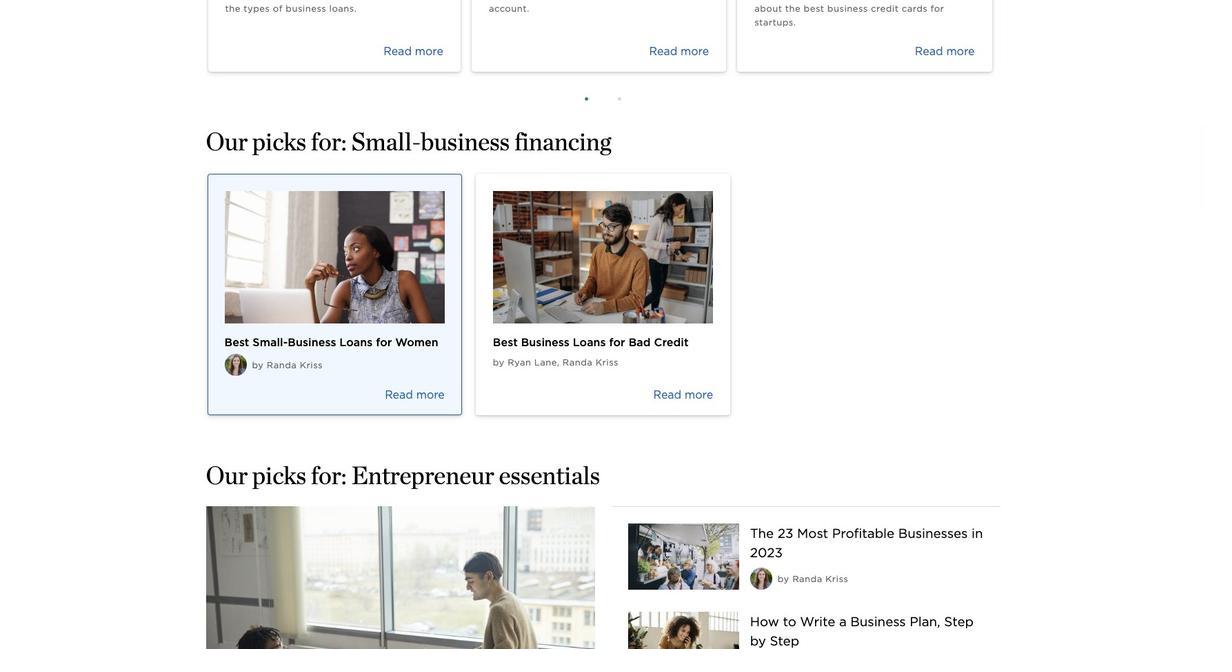 Task type: vqa. For each thing, say whether or not it's contained in the screenshot.
step to the right
yes



Task type: describe. For each thing, give the bounding box(es) containing it.
2 horizontal spatial kriss
[[826, 574, 849, 584]]

best for best business loans for bad credit
[[493, 336, 518, 349]]

by inside how to write a business plan, step by step
[[751, 634, 767, 649]]

1 for from the left
[[376, 336, 392, 349]]

by ryan lane , randa kriss
[[493, 357, 619, 367]]

2023
[[751, 545, 783, 560]]

best business loans for bad credit
[[493, 336, 689, 349]]

2 horizontal spatial randa
[[793, 574, 823, 584]]

3 read more link from the left
[[738, 0, 993, 72]]

,
[[557, 357, 560, 367]]

women
[[396, 336, 439, 349]]

0 horizontal spatial randa
[[267, 360, 297, 370]]

how to write a business plan, step by step link
[[751, 612, 984, 649]]

essentials
[[499, 460, 601, 490]]

financing
[[515, 126, 612, 157]]

0 horizontal spatial by randa kriss
[[252, 360, 323, 370]]

our for our picks for: entrepreneur essentials
[[206, 460, 248, 490]]

2 read more link from the left
[[472, 0, 727, 72]]

our picks for: entrepreneur essentials
[[206, 460, 601, 490]]

a
[[840, 614, 847, 630]]

businesses
[[899, 526, 968, 541]]

1 vertical spatial step
[[770, 634, 800, 649]]

picks for small-
[[253, 126, 306, 157]]

best small-business loans for women
[[225, 336, 439, 349]]

1 horizontal spatial by randa kriss
[[778, 574, 849, 584]]

credit
[[654, 336, 689, 349]]

the
[[751, 526, 774, 541]]

in
[[972, 526, 984, 541]]

how
[[751, 614, 780, 630]]



Task type: locate. For each thing, give the bounding box(es) containing it.
kriss up a
[[826, 574, 849, 584]]

1 horizontal spatial small-
[[351, 126, 421, 157]]

0 horizontal spatial randa kriss's profile picture image
[[225, 354, 247, 376]]

loans up by ryan lane , randa kriss
[[573, 336, 606, 349]]

business
[[421, 126, 510, 157]]

1 vertical spatial for:
[[311, 460, 347, 490]]

2 horizontal spatial business
[[851, 614, 906, 630]]

2 loans from the left
[[573, 336, 606, 349]]

randa kriss link
[[793, 574, 849, 584]]

for:
[[311, 126, 347, 157], [311, 460, 347, 490]]

kriss down 'best small-business loans for women'
[[300, 360, 323, 370]]

1 loans from the left
[[340, 336, 373, 349]]

business
[[288, 336, 336, 349], [521, 336, 570, 349], [851, 614, 906, 630]]

best
[[225, 336, 249, 349], [493, 336, 518, 349]]

0 vertical spatial small-
[[351, 126, 421, 157]]

2 horizontal spatial read more link
[[738, 0, 993, 72]]

0 horizontal spatial kriss
[[300, 360, 323, 370]]

for: for entrepreneur
[[311, 460, 347, 490]]

1 horizontal spatial for
[[610, 336, 626, 349]]

1 horizontal spatial step
[[945, 614, 974, 630]]

1 vertical spatial by randa kriss
[[778, 574, 849, 584]]

more
[[415, 45, 444, 58], [681, 45, 710, 58], [947, 45, 975, 58], [417, 388, 445, 401], [685, 388, 714, 401]]

most
[[798, 526, 829, 541]]

write
[[801, 614, 836, 630]]

1 horizontal spatial business
[[521, 336, 570, 349]]

2 for: from the top
[[311, 460, 347, 490]]

step
[[945, 614, 974, 630], [770, 634, 800, 649]]

by randa kriss up write
[[778, 574, 849, 584]]

loans
[[340, 336, 373, 349], [573, 336, 606, 349]]

0 vertical spatial by randa kriss
[[252, 360, 323, 370]]

picks
[[253, 126, 306, 157], [253, 460, 306, 490]]

0 vertical spatial our
[[206, 126, 248, 157]]

1 for: from the top
[[311, 126, 347, 157]]

0 horizontal spatial best
[[225, 336, 249, 349]]

1 vertical spatial small-
[[253, 336, 288, 349]]

1 horizontal spatial best
[[493, 336, 518, 349]]

0 vertical spatial step
[[945, 614, 974, 630]]

the 23 most profitable businesses in 2023
[[751, 526, 984, 560]]

2 our from the top
[[206, 460, 248, 490]]

0 horizontal spatial small-
[[253, 336, 288, 349]]

read more
[[384, 45, 444, 58], [650, 45, 710, 58], [916, 45, 975, 58], [385, 388, 445, 401], [654, 388, 714, 401]]

randa kriss's profile picture image
[[225, 354, 247, 376], [751, 568, 773, 590]]

how to write a business plan, step by step
[[751, 614, 974, 649]]

randa down 'best small-business loans for women'
[[267, 360, 297, 370]]

loans left women at the left of page
[[340, 336, 373, 349]]

1 horizontal spatial randa kriss's profile picture image
[[751, 568, 773, 590]]

by randa kriss
[[252, 360, 323, 370], [778, 574, 849, 584]]

0 horizontal spatial loans
[[340, 336, 373, 349]]

picks for entrepreneur
[[253, 460, 306, 490]]

step down "to"
[[770, 634, 800, 649]]

the 23 most profitable businesses in 2023 link
[[751, 523, 984, 562]]

step right plan,
[[945, 614, 974, 630]]

1 best from the left
[[225, 336, 249, 349]]

1 vertical spatial our
[[206, 460, 248, 490]]

1 vertical spatial randa kriss's profile picture image
[[751, 568, 773, 590]]

kriss
[[596, 357, 619, 367], [300, 360, 323, 370], [826, 574, 849, 584]]

2 best from the left
[[493, 336, 518, 349]]

bad
[[629, 336, 651, 349]]

0 vertical spatial for:
[[311, 126, 347, 157]]

our
[[206, 126, 248, 157], [206, 460, 248, 490]]

to
[[783, 614, 797, 630]]

2 picks from the top
[[253, 460, 306, 490]]

kriss down best business loans for bad credit
[[596, 357, 619, 367]]

small-
[[351, 126, 421, 157], [253, 336, 288, 349]]

1 vertical spatial picks
[[253, 460, 306, 490]]

randa
[[563, 357, 593, 367], [267, 360, 297, 370], [793, 574, 823, 584]]

0 vertical spatial picks
[[253, 126, 306, 157]]

by randa kriss down 'best small-business loans for women'
[[252, 360, 323, 370]]

business inside how to write a business plan, step by step
[[851, 614, 906, 630]]

plan,
[[910, 614, 941, 630]]

0 horizontal spatial read more link
[[208, 0, 461, 72]]

ryan
[[508, 357, 532, 367]]

2 for from the left
[[610, 336, 626, 349]]

for
[[376, 336, 392, 349], [610, 336, 626, 349]]

randa right ,
[[563, 357, 593, 367]]

read more for 2nd read more link
[[650, 45, 710, 58]]

read more link
[[208, 0, 461, 72], [472, 0, 727, 72], [738, 0, 993, 72]]

read more for third read more link from the right
[[384, 45, 444, 58]]

best for best small-business loans for women
[[225, 336, 249, 349]]

1 horizontal spatial kriss
[[596, 357, 619, 367]]

our picks for: small-business financing
[[206, 126, 612, 157]]

lane
[[535, 357, 557, 367]]

1 picks from the top
[[253, 126, 306, 157]]

by
[[493, 357, 505, 367], [252, 360, 264, 370], [778, 574, 790, 584], [751, 634, 767, 649]]

profitable
[[833, 526, 895, 541]]

23
[[778, 526, 794, 541]]

0 horizontal spatial for
[[376, 336, 392, 349]]

1 horizontal spatial randa
[[563, 357, 593, 367]]

read more for 1st read more link from right
[[916, 45, 975, 58]]

for: for small-
[[311, 126, 347, 157]]

entrepreneur
[[351, 460, 495, 490]]

1 horizontal spatial loans
[[573, 336, 606, 349]]

randa up write
[[793, 574, 823, 584]]

0 horizontal spatial business
[[288, 336, 336, 349]]

0 vertical spatial randa kriss's profile picture image
[[225, 354, 247, 376]]

1 our from the top
[[206, 126, 248, 157]]

0 horizontal spatial step
[[770, 634, 800, 649]]

for left women at the left of page
[[376, 336, 392, 349]]

1 horizontal spatial read more link
[[472, 0, 727, 72]]

for left bad
[[610, 336, 626, 349]]

read
[[384, 45, 412, 58], [650, 45, 678, 58], [916, 45, 944, 58], [385, 388, 413, 401], [654, 388, 682, 401]]

our for our picks for: small-business financing
[[206, 126, 248, 157]]

1 read more link from the left
[[208, 0, 461, 72]]



